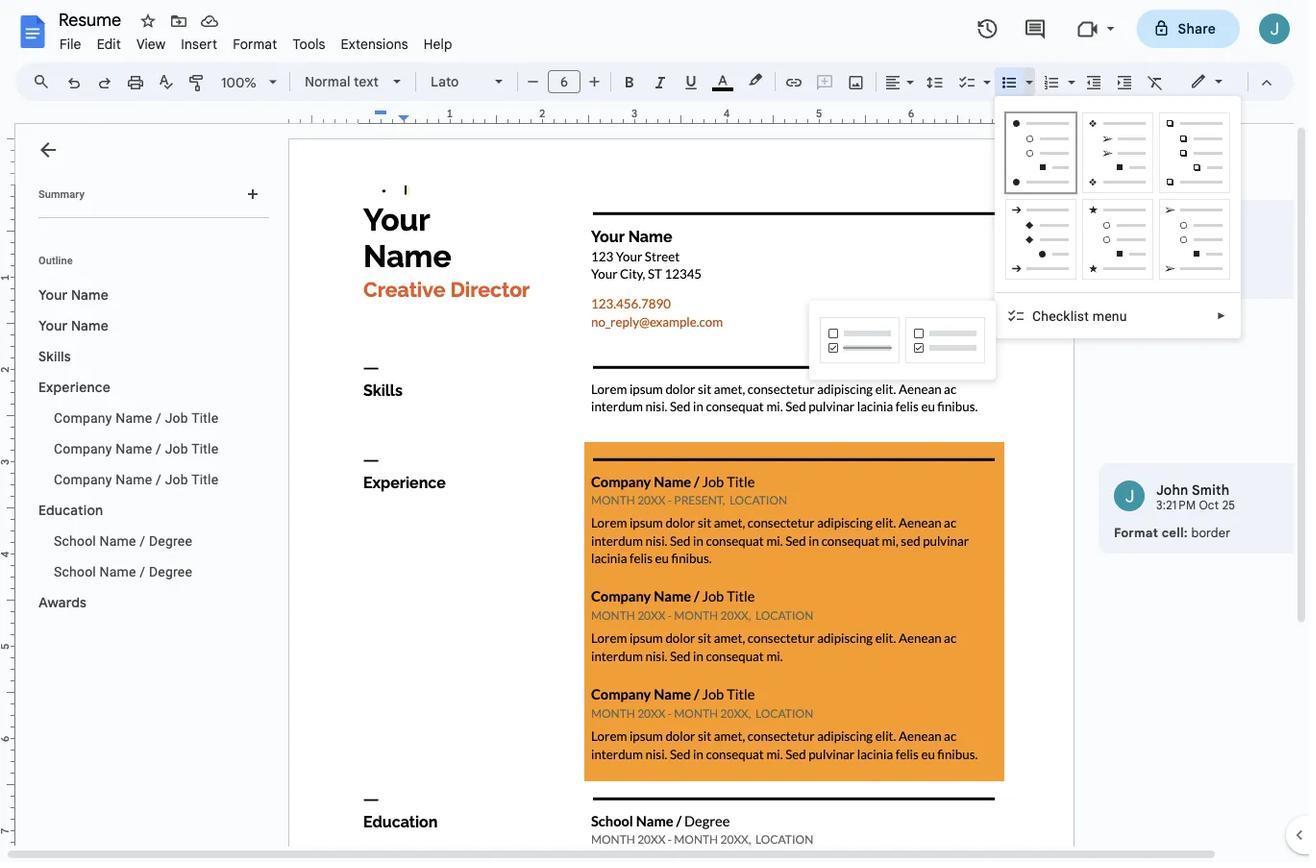 Task type: vqa. For each thing, say whether or not it's contained in the screenshot.
a
no



Task type: locate. For each thing, give the bounding box(es) containing it.
oct for john smith 3:11 pm oct 25
[[1198, 235, 1218, 250]]

2 your from the top
[[38, 317, 68, 334]]

name
[[71, 287, 109, 303], [71, 317, 109, 334], [116, 410, 152, 426], [116, 441, 152, 457], [116, 472, 152, 488], [100, 533, 136, 549], [100, 564, 136, 580]]

1 john from the top
[[1157, 218, 1189, 235]]

your name
[[38, 287, 109, 303], [38, 317, 109, 334]]

smith down row 1. column 3. checkbox 'element'
[[1192, 218, 1230, 235]]

2 smith from the top
[[1192, 482, 1230, 499]]

normal text
[[305, 73, 379, 90]]

1 vertical spatial company name / job title
[[54, 441, 219, 457]]

normal
[[305, 73, 351, 90]]

1 vertical spatial degree
[[149, 564, 192, 580]]

school name / degree up awards
[[54, 564, 192, 580]]

0 vertical spatial school name / degree
[[54, 533, 192, 549]]

1 vertical spatial company
[[54, 441, 112, 457]]

your up skills
[[38, 317, 68, 334]]

john inside john smith 3:21 pm oct 25
[[1157, 482, 1189, 499]]

2 title from the top
[[192, 441, 219, 457]]

row 2. column 1. arrow, diamond, bullet element
[[1006, 199, 1077, 280]]

2 vertical spatial company name / job title
[[54, 472, 219, 488]]

john for john smith 3:21 pm oct 25
[[1157, 482, 1189, 499]]

0 vertical spatial oct
[[1198, 235, 1218, 250]]

smith inside john smith 3:21 pm oct 25
[[1192, 482, 1230, 499]]

2 your name from the top
[[38, 317, 109, 334]]

company name / job title
[[54, 410, 219, 426], [54, 441, 219, 457], [54, 472, 219, 488]]

menu bar containing file
[[52, 25, 460, 57]]

oct right 3:11 pm
[[1198, 235, 1218, 250]]

0 vertical spatial title
[[192, 410, 219, 426]]

0 vertical spatial school
[[54, 533, 96, 549]]

tools
[[293, 36, 326, 52]]

menu
[[995, 96, 1241, 339]]

menu containing c
[[995, 96, 1241, 339]]

help menu item
[[416, 33, 460, 55]]

0 vertical spatial job
[[165, 410, 188, 426]]

smith
[[1192, 218, 1230, 235], [1192, 482, 1230, 499]]

main toolbar
[[57, 67, 1171, 97]]

1 vertical spatial title
[[192, 441, 219, 457]]

1 vertical spatial school
[[54, 564, 96, 580]]

0 vertical spatial company name / job title
[[54, 410, 219, 426]]

school down education
[[54, 533, 96, 549]]

3:11 pm
[[1157, 235, 1195, 250]]

format cell: border
[[1115, 525, 1231, 540]]

2 vertical spatial company
[[54, 472, 112, 488]]

1 vertical spatial your name
[[38, 317, 109, 334]]

1 vertical spatial smith
[[1192, 482, 1230, 499]]

menu bar
[[52, 25, 460, 57]]

smith inside john smith 3:11 pm oct 25
[[1192, 218, 1230, 235]]

smith for john smith 3:11 pm oct 25
[[1192, 218, 1230, 235]]

smith up border
[[1192, 482, 1230, 499]]

1 smith from the top
[[1192, 218, 1230, 235]]

align image
[[883, 68, 905, 95]]

your name down outline
[[38, 287, 109, 303]]

1 vertical spatial school name / degree
[[54, 564, 192, 580]]

0 vertical spatial your name
[[38, 287, 109, 303]]

oct for john smith 3:21 pm oct 25
[[1200, 499, 1220, 513]]

ecklist
[[1049, 308, 1090, 324]]

oct up border
[[1200, 499, 1220, 513]]

your down outline
[[38, 287, 68, 303]]

highlight color image
[[745, 68, 766, 91]]

format
[[233, 36, 277, 52], [1115, 525, 1159, 540]]

company
[[54, 410, 112, 426], [54, 441, 112, 457], [54, 472, 112, 488]]

oct
[[1198, 235, 1218, 250], [1200, 499, 1220, 513]]

format down john smith icon
[[1115, 525, 1159, 540]]

1 vertical spatial john
[[1157, 482, 1189, 499]]

your
[[38, 287, 68, 303], [38, 317, 68, 334]]

0 vertical spatial 25
[[1221, 235, 1234, 250]]

1 degree from the top
[[149, 533, 192, 549]]

oct inside john smith 3:11 pm oct 25
[[1198, 235, 1218, 250]]

row 1. column 2. do not strikethrough text when checked element
[[906, 317, 986, 364]]

john up format cell: border
[[1157, 482, 1189, 499]]

summary heading
[[38, 187, 84, 202]]

menu inside application
[[995, 96, 1241, 339]]

row 2. column 2. star, hollow, square element
[[1083, 199, 1154, 280]]

Star checkbox
[[135, 8, 162, 35]]

school up awards
[[54, 564, 96, 580]]

file
[[60, 36, 81, 52]]

1 vertical spatial format
[[1115, 525, 1159, 540]]

1 horizontal spatial format
[[1115, 525, 1159, 540]]

file menu item
[[52, 33, 89, 55]]

2 vertical spatial title
[[192, 472, 219, 488]]

25 inside john smith 3:11 pm oct 25
[[1221, 235, 1234, 250]]

1 vertical spatial 25
[[1223, 499, 1236, 513]]

john right john smith image
[[1157, 218, 1189, 235]]

row 2. column 3. 3d arrow, hollow, square element
[[1160, 199, 1231, 280]]

row 1. column 1. bullet, hollow, square element
[[1005, 112, 1078, 194]]

share button
[[1137, 10, 1241, 48]]

2 degree from the top
[[149, 564, 192, 580]]

25 inside john smith 3:21 pm oct 25
[[1223, 499, 1236, 513]]

1 vertical spatial oct
[[1200, 499, 1220, 513]]

document outline element
[[15, 124, 277, 847]]

format inside list
[[1115, 525, 1159, 540]]

25 right 3:11 pm
[[1221, 235, 1234, 250]]

2 vertical spatial job
[[165, 472, 188, 488]]

degree
[[149, 533, 192, 549], [149, 564, 192, 580]]

1 vertical spatial your
[[38, 317, 68, 334]]

john smith 3:11 pm oct 25
[[1157, 218, 1234, 250]]

title
[[192, 410, 219, 426], [192, 441, 219, 457], [192, 472, 219, 488]]

john inside john smith 3:11 pm oct 25
[[1157, 218, 1189, 235]]

/
[[156, 410, 162, 426], [156, 441, 162, 457], [156, 472, 162, 488], [140, 533, 145, 549], [140, 564, 145, 580]]

0 horizontal spatial format
[[233, 36, 277, 52]]

insert menu item
[[173, 33, 225, 55]]

0 vertical spatial format
[[233, 36, 277, 52]]

skills
[[38, 348, 71, 365]]

0 vertical spatial degree
[[149, 533, 192, 549]]

25
[[1221, 235, 1234, 250], [1223, 499, 1236, 513]]

awards
[[38, 594, 87, 611]]

school name / degree
[[54, 533, 192, 549], [54, 564, 192, 580]]

view menu item
[[129, 33, 173, 55]]

list containing john smith
[[1099, 200, 1310, 554]]

row
[[1003, 110, 1234, 196], [1003, 196, 1234, 283], [817, 314, 989, 366]]

0 vertical spatial your
[[38, 287, 68, 303]]

0 vertical spatial company
[[54, 410, 112, 426]]

john smith image
[[1115, 481, 1145, 512]]

menu
[[1093, 308, 1128, 324]]

top margin image
[[0, 139, 14, 190]]

2 john from the top
[[1157, 482, 1189, 499]]

0 vertical spatial smith
[[1192, 218, 1230, 235]]

format up zoom field
[[233, 36, 277, 52]]

extensions
[[341, 36, 408, 52]]

c
[[1033, 308, 1042, 324]]

0 vertical spatial john
[[1157, 218, 1189, 235]]

styles list. normal text selected. option
[[305, 68, 382, 95]]

format inside menu item
[[233, 36, 277, 52]]

job
[[165, 410, 188, 426], [165, 441, 188, 457], [165, 472, 188, 488]]

john
[[1157, 218, 1189, 235], [1157, 482, 1189, 499]]

mode and view toolbar
[[1176, 63, 1283, 101]]

edit
[[97, 36, 121, 52]]

school
[[54, 533, 96, 549], [54, 564, 96, 580]]

lato option
[[431, 68, 484, 95]]

test
[[1119, 263, 1144, 280]]

application
[[0, 0, 1310, 863]]

view
[[136, 36, 166, 52]]

list
[[1099, 200, 1310, 554]]

your name up skills
[[38, 317, 109, 334]]

oct inside john smith 3:21 pm oct 25
[[1200, 499, 1220, 513]]

school name / degree down education
[[54, 533, 192, 549]]

25 for john smith 3:11 pm oct 25
[[1221, 235, 1234, 250]]

25 up border
[[1223, 499, 1236, 513]]

1 vertical spatial job
[[165, 441, 188, 457]]

Font size text field
[[549, 70, 580, 93]]

1 your name from the top
[[38, 287, 109, 303]]

help
[[424, 36, 453, 52]]



Task type: describe. For each thing, give the bounding box(es) containing it.
john for john smith 3:11 pm oct 25
[[1157, 218, 1189, 235]]

format menu item
[[225, 33, 285, 55]]

checklist menu image
[[979, 69, 991, 76]]

Font size field
[[548, 70, 589, 94]]

list inside application
[[1099, 200, 1310, 554]]

2 school from the top
[[54, 564, 96, 580]]

left margin image
[[289, 109, 364, 123]]

1 title from the top
[[192, 410, 219, 426]]

john smith 3:21 pm oct 25
[[1157, 482, 1236, 513]]

3 job from the top
[[165, 472, 188, 488]]

share
[[1179, 20, 1216, 37]]

outline
[[38, 254, 73, 266]]

summary
[[38, 188, 84, 200]]

extensions menu item
[[333, 33, 416, 55]]

border
[[1192, 525, 1231, 540]]

Menus field
[[24, 68, 66, 95]]

smith for john smith 3:21 pm oct 25
[[1192, 482, 1230, 499]]

menu bar banner
[[0, 0, 1310, 863]]

h
[[1042, 308, 1049, 324]]

3 title from the top
[[192, 472, 219, 488]]

1 company name / job title from the top
[[54, 410, 219, 426]]

insert
[[181, 36, 217, 52]]

3 company from the top
[[54, 472, 112, 488]]

line & paragraph spacing image
[[925, 68, 947, 95]]

Zoom text field
[[216, 69, 263, 96]]

2 company from the top
[[54, 441, 112, 457]]

1 job from the top
[[165, 410, 188, 426]]

row 1. column 3. checkbox element
[[1160, 113, 1231, 193]]

2 job from the top
[[165, 441, 188, 457]]

c h ecklist menu
[[1033, 308, 1128, 324]]

menu bar inside menu bar banner
[[52, 25, 460, 57]]

format for format
[[233, 36, 277, 52]]

education
[[38, 502, 103, 519]]

insert image image
[[846, 68, 868, 95]]

Zoom field
[[213, 68, 286, 97]]

right margin image
[[999, 109, 1073, 123]]

Rename text field
[[52, 8, 133, 31]]

1 school from the top
[[54, 533, 96, 549]]

checklist menu h element
[[1033, 308, 1133, 324]]

application containing share
[[0, 0, 1310, 863]]

2 school name / degree from the top
[[54, 564, 192, 580]]

outline heading
[[15, 253, 277, 280]]

lato
[[431, 73, 459, 90]]

john smith image
[[1115, 217, 1145, 248]]

1 company from the top
[[54, 410, 112, 426]]

tools menu item
[[285, 33, 333, 55]]

cell:
[[1162, 525, 1188, 540]]

text
[[354, 73, 379, 90]]

row 1. column 2. crossed diamond, 3d arrow, square element
[[1083, 113, 1154, 193]]

2 company name / job title from the top
[[54, 441, 219, 457]]

3:21 pm
[[1157, 499, 1197, 513]]

numbered list menu image
[[1064, 69, 1076, 76]]

3 company name / job title from the top
[[54, 472, 219, 488]]

25 for john smith 3:21 pm oct 25
[[1223, 499, 1236, 513]]

row 1. column 1. strikethrough text when checked element
[[820, 317, 900, 364]]

1 school name / degree from the top
[[54, 533, 192, 549]]

edit menu item
[[89, 33, 129, 55]]

1 your from the top
[[38, 287, 68, 303]]

►
[[1218, 311, 1227, 322]]

experience
[[38, 379, 111, 396]]

format for format cell: border
[[1115, 525, 1159, 540]]

text color image
[[713, 68, 734, 91]]



